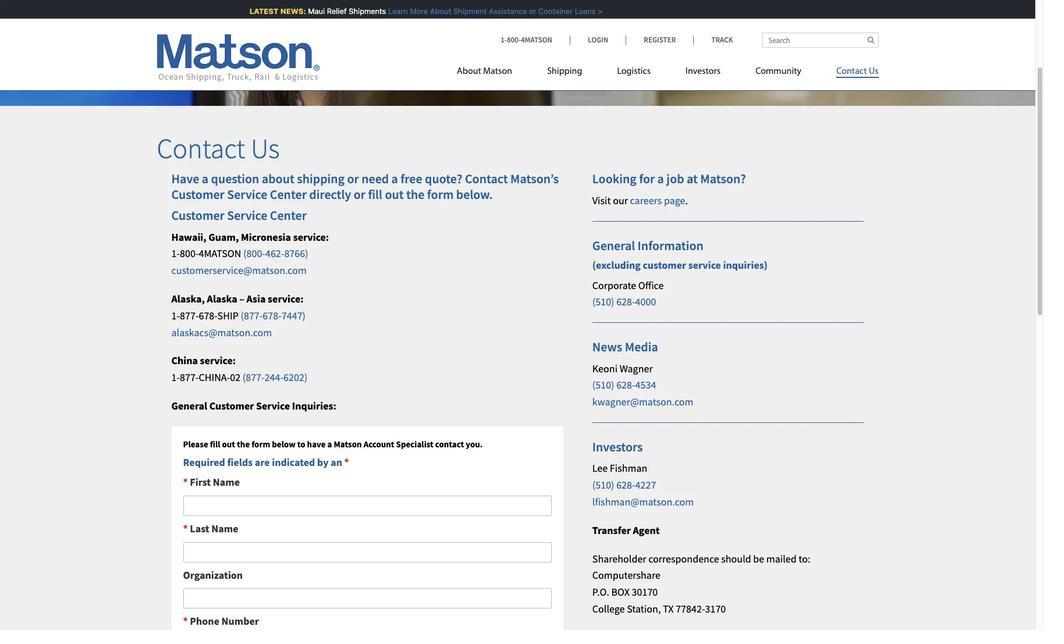 Task type: vqa. For each thing, say whether or not it's contained in the screenshot.
the Please fill out the form below to have a Matson Account Specialist contact you. Required fields are indicated by an *
yes



Task type: locate. For each thing, give the bounding box(es) containing it.
number
[[221, 615, 259, 628]]

0 vertical spatial investors
[[686, 67, 721, 76]]

0 vertical spatial about
[[426, 6, 447, 16]]

1 horizontal spatial 800-
[[507, 35, 521, 45]]

0 vertical spatial the
[[406, 186, 425, 202]]

1 vertical spatial general
[[171, 399, 207, 413]]

general inside general information (excluding customer service inquiries)
[[592, 237, 635, 254]]

628- down the wagner
[[616, 379, 635, 392]]

us down search image
[[869, 67, 878, 76]]

contact down search search field on the top right
[[836, 67, 867, 76]]

0 vertical spatial out
[[385, 186, 404, 202]]

out left the quote?
[[385, 186, 404, 202]]

1 horizontal spatial 678-
[[263, 309, 282, 322]]

4matson down guam,
[[199, 247, 241, 260]]

1 877- from the top
[[180, 309, 199, 322]]

banner image
[[0, 0, 1035, 106]]

0 vertical spatial customer
[[171, 186, 225, 202]]

0 vertical spatial center
[[270, 186, 307, 202]]

1 678- from the left
[[199, 309, 217, 322]]

462-
[[265, 247, 284, 260]]

1- down alaska,
[[171, 309, 180, 322]]

alaskacs@matson.com
[[171, 326, 272, 339]]

1 vertical spatial contact
[[157, 131, 245, 166]]

3 (510) from the top
[[592, 478, 614, 492]]

2 center from the top
[[270, 207, 307, 224]]

(510) down keoni
[[592, 379, 614, 392]]

matson up an
[[334, 439, 362, 450]]

0 vertical spatial matson
[[483, 67, 512, 76]]

None text field
[[183, 542, 552, 563]]

about matson
[[457, 67, 512, 76]]

service: up '7447)' at the left of the page
[[268, 292, 304, 306]]

1 vertical spatial 800-
[[180, 247, 199, 260]]

(877- right 02
[[243, 371, 265, 384]]

service:
[[293, 230, 329, 244], [268, 292, 304, 306], [200, 354, 236, 367]]

service: inside 'alaska, alaska – asia service: 1-877-678-ship (877-678-7447) alaskacs@matson.com'
[[268, 292, 304, 306]]

628- inside keoni wagner (510) 628-4534 kwagner@matson.com
[[616, 379, 635, 392]]

please
[[183, 439, 208, 450]]

(877-
[[241, 309, 263, 322], [243, 371, 265, 384]]

2 678- from the left
[[263, 309, 282, 322]]

our
[[613, 194, 628, 207]]

or left container
[[525, 6, 532, 16]]

1 horizontal spatial fill
[[368, 186, 382, 202]]

customer
[[643, 258, 686, 272]]

(510) inside lee fishman (510) 628-4227 lfishman@matson.com
[[592, 478, 614, 492]]

investors
[[686, 67, 721, 76], [592, 439, 643, 455]]

inquiries)
[[723, 258, 768, 272]]

have a question about shipping or need a free quote? contact matson's customer service center directly or fill out the form below. customer service center
[[171, 171, 559, 224]]

(800-462-8766) link
[[243, 247, 308, 260]]

us up the about
[[251, 131, 280, 166]]

0 horizontal spatial general
[[171, 399, 207, 413]]

1- down assistance
[[501, 35, 507, 45]]

678- up alaskacs@matson.com link
[[199, 309, 217, 322]]

0 vertical spatial contact
[[836, 67, 867, 76]]

628- down corporate
[[616, 295, 635, 309]]

0 horizontal spatial 678-
[[199, 309, 217, 322]]

0 vertical spatial (877-
[[241, 309, 263, 322]]

1 horizontal spatial contact us
[[836, 67, 878, 76]]

1 vertical spatial service:
[[268, 292, 304, 306]]

1- inside hawaii, guam, micronesia service: 1-800-4matson (800-462-8766) customerservice@matson.com
[[171, 247, 180, 260]]

800- down assistance
[[507, 35, 521, 45]]

to
[[297, 439, 305, 450]]

* left phone
[[183, 615, 188, 628]]

1 vertical spatial 4matson
[[199, 247, 241, 260]]

1 vertical spatial contact us
[[157, 131, 280, 166]]

1 vertical spatial customer
[[171, 207, 225, 224]]

* right an
[[344, 456, 349, 469]]

service
[[688, 258, 721, 272]]

2 vertical spatial (510)
[[592, 478, 614, 492]]

keoni
[[592, 362, 617, 375]]

name right last
[[211, 522, 238, 535]]

1 vertical spatial out
[[222, 439, 235, 450]]

customerservice@matson.com
[[171, 264, 307, 277]]

service: inside china service: 1-877-china-02 (877-244-6202)
[[200, 354, 236, 367]]

0 vertical spatial name
[[213, 476, 240, 489]]

(877- down asia at the top left
[[241, 309, 263, 322]]

0 vertical spatial us
[[869, 67, 878, 76]]

0 horizontal spatial us
[[251, 131, 280, 166]]

0 vertical spatial contact us
[[836, 67, 878, 76]]

general up (excluding
[[592, 237, 635, 254]]

0 horizontal spatial form
[[251, 439, 270, 450]]

center up micronesia
[[270, 207, 307, 224]]

careers
[[630, 194, 662, 207]]

looking for a job at matson?
[[592, 171, 746, 187]]

matson inside please fill out the form below to have a matson account specialist contact you. required fields are indicated by an *
[[334, 439, 362, 450]]

2 vertical spatial contact
[[465, 171, 508, 187]]

logistics link
[[600, 61, 668, 85]]

>
[[593, 6, 598, 16]]

contact inside top menu navigation
[[836, 67, 867, 76]]

corporate office (510) 628-4000
[[592, 279, 664, 309]]

1 horizontal spatial about
[[457, 67, 481, 76]]

0 horizontal spatial contact
[[157, 131, 245, 166]]

628- inside lee fishman (510) 628-4227 lfishman@matson.com
[[616, 478, 635, 492]]

1 vertical spatial matson
[[334, 439, 362, 450]]

a inside please fill out the form below to have a matson account specialist contact you. required fields are indicated by an *
[[327, 439, 332, 450]]

2 877- from the top
[[180, 371, 199, 384]]

(510) down corporate
[[592, 295, 614, 309]]

* inside please fill out the form below to have a matson account specialist contact you. required fields are indicated by an *
[[344, 456, 349, 469]]

1 horizontal spatial 4matson
[[521, 35, 552, 45]]

station,
[[627, 602, 661, 616]]

contact us link
[[819, 61, 878, 85]]

1 vertical spatial the
[[237, 439, 250, 450]]

* left first
[[183, 476, 188, 489]]

guam,
[[209, 230, 239, 244]]

0 horizontal spatial 4matson
[[199, 247, 241, 260]]

0 vertical spatial 628-
[[616, 295, 635, 309]]

china
[[171, 354, 198, 367]]

service
[[227, 186, 267, 202], [227, 207, 267, 224], [256, 399, 290, 413]]

678- down asia at the top left
[[263, 309, 282, 322]]

contact us down search image
[[836, 67, 878, 76]]

1 vertical spatial 877-
[[180, 371, 199, 384]]

the inside have a question about shipping or need a free quote? contact matson's customer service center directly or fill out the form below. customer service center
[[406, 186, 425, 202]]

the inside please fill out the form below to have a matson account specialist contact you. required fields are indicated by an *
[[237, 439, 250, 450]]

(510) down lee
[[592, 478, 614, 492]]

form inside please fill out the form below to have a matson account specialist contact you. required fields are indicated by an *
[[251, 439, 270, 450]]

kwagner@matson.com link
[[592, 395, 693, 409]]

1 horizontal spatial matson
[[483, 67, 512, 76]]

matson down 1-800-4matson
[[483, 67, 512, 76]]

form up are
[[251, 439, 270, 450]]

0 horizontal spatial fill
[[210, 439, 220, 450]]

0 horizontal spatial 800-
[[180, 247, 199, 260]]

fields
[[227, 456, 253, 469]]

1 vertical spatial name
[[211, 522, 238, 535]]

general information (excluding customer service inquiries)
[[592, 237, 768, 272]]

the left the quote?
[[406, 186, 425, 202]]

0 vertical spatial form
[[427, 186, 454, 202]]

0 horizontal spatial the
[[237, 439, 250, 450]]

(510) for lee
[[592, 478, 614, 492]]

1 vertical spatial (510)
[[592, 379, 614, 392]]

visit
[[592, 194, 611, 207]]

shipping
[[297, 171, 345, 187]]

1 horizontal spatial out
[[385, 186, 404, 202]]

1 vertical spatial 628-
[[616, 379, 635, 392]]

fill inside please fill out the form below to have a matson account specialist contact you. required fields are indicated by an *
[[210, 439, 220, 450]]

0 vertical spatial general
[[592, 237, 635, 254]]

job
[[667, 171, 684, 187]]

2 628- from the top
[[616, 379, 635, 392]]

3 628- from the top
[[616, 478, 635, 492]]

ship
[[217, 309, 239, 322]]

1 vertical spatial about
[[457, 67, 481, 76]]

628-
[[616, 295, 635, 309], [616, 379, 635, 392], [616, 478, 635, 492]]

2 vertical spatial 628-
[[616, 478, 635, 492]]

out
[[385, 186, 404, 202], [222, 439, 235, 450]]

0 horizontal spatial matson
[[334, 439, 362, 450]]

1- down hawaii,
[[171, 247, 180, 260]]

* left last
[[183, 522, 188, 535]]

0 vertical spatial 4matson
[[521, 35, 552, 45]]

contact us inside top menu navigation
[[836, 67, 878, 76]]

1 horizontal spatial the
[[406, 186, 425, 202]]

form right free
[[427, 186, 454, 202]]

form inside have a question about shipping or need a free quote? contact matson's customer service center directly or fill out the form below. customer service center
[[427, 186, 454, 202]]

None search field
[[762, 33, 878, 48]]

about inside top menu navigation
[[457, 67, 481, 76]]

800- down hawaii,
[[180, 247, 199, 260]]

0 vertical spatial (510)
[[592, 295, 614, 309]]

0 vertical spatial service:
[[293, 230, 329, 244]]

fill right please
[[210, 439, 220, 450]]

1 vertical spatial center
[[270, 207, 307, 224]]

4matson down container
[[521, 35, 552, 45]]

lee fishman (510) 628-4227 lfishman@matson.com
[[592, 462, 694, 509]]

general down china- on the bottom left of the page
[[171, 399, 207, 413]]

1 horizontal spatial contact
[[465, 171, 508, 187]]

1 horizontal spatial general
[[592, 237, 635, 254]]

correspondence
[[648, 552, 719, 565]]

1 vertical spatial fill
[[210, 439, 220, 450]]

service: up china- on the bottom left of the page
[[200, 354, 236, 367]]

1 horizontal spatial investors
[[686, 67, 721, 76]]

Search search field
[[762, 33, 878, 48]]

1 vertical spatial (877-
[[243, 371, 265, 384]]

1 vertical spatial us
[[251, 131, 280, 166]]

2 vertical spatial service:
[[200, 354, 236, 367]]

organization
[[183, 568, 243, 582]]

(510) inside corporate office (510) 628-4000
[[592, 295, 614, 309]]

contact us
[[836, 67, 878, 76], [157, 131, 280, 166]]

877- down china
[[180, 371, 199, 384]]

1-
[[501, 35, 507, 45], [171, 247, 180, 260], [171, 309, 180, 322], [171, 371, 180, 384]]

0 horizontal spatial investors
[[592, 439, 643, 455]]

877- down alaska,
[[180, 309, 199, 322]]

0 vertical spatial 800-
[[507, 35, 521, 45]]

contact up have
[[157, 131, 245, 166]]

628- for 4227
[[616, 478, 635, 492]]

1 horizontal spatial us
[[869, 67, 878, 76]]

corporate
[[592, 279, 636, 292]]

the up fields
[[237, 439, 250, 450]]

form
[[427, 186, 454, 202], [251, 439, 270, 450]]

628- down fishman
[[616, 478, 635, 492]]

* for last name
[[183, 522, 188, 535]]

track
[[711, 35, 733, 45]]

micronesia
[[241, 230, 291, 244]]

0 vertical spatial 877-
[[180, 309, 199, 322]]

shipping link
[[530, 61, 600, 85]]

news
[[592, 339, 622, 355]]

2 vertical spatial service
[[256, 399, 290, 413]]

fill left free
[[368, 186, 382, 202]]

service: inside hawaii, guam, micronesia service: 1-800-4matson (800-462-8766) customerservice@matson.com
[[293, 230, 329, 244]]

1- down china
[[171, 371, 180, 384]]

need
[[361, 171, 389, 187]]

investors up fishman
[[592, 439, 643, 455]]

2 (510) from the top
[[592, 379, 614, 392]]

fishman
[[610, 462, 647, 475]]

news media
[[592, 339, 658, 355]]

30170
[[632, 586, 658, 599]]

0 horizontal spatial out
[[222, 439, 235, 450]]

out up fields
[[222, 439, 235, 450]]

1 horizontal spatial form
[[427, 186, 454, 202]]

1 center from the top
[[270, 186, 307, 202]]

us inside contact us link
[[869, 67, 878, 76]]

None text field
[[183, 496, 552, 516]]

contact right the quote?
[[465, 171, 508, 187]]

628- for 4534
[[616, 379, 635, 392]]

general for information
[[592, 237, 635, 254]]

0 horizontal spatial contact us
[[157, 131, 280, 166]]

center left directly
[[270, 186, 307, 202]]

p.o.
[[592, 586, 609, 599]]

or
[[525, 6, 532, 16], [347, 171, 359, 187], [354, 186, 365, 202]]

–
[[239, 292, 244, 306]]

latest
[[245, 6, 274, 16]]

(510) 628-4534 link
[[592, 379, 656, 392]]

keoni wagner (510) 628-4534 kwagner@matson.com
[[592, 362, 693, 409]]

02
[[230, 371, 240, 384]]

4227
[[635, 478, 656, 492]]

contact us up the question
[[157, 131, 280, 166]]

2 horizontal spatial contact
[[836, 67, 867, 76]]

800-
[[507, 35, 521, 45], [180, 247, 199, 260]]

service: up 8766) in the top of the page
[[293, 230, 329, 244]]

media
[[625, 339, 658, 355]]

628- inside corporate office (510) 628-4000
[[616, 295, 635, 309]]

about
[[262, 171, 294, 187]]

1 vertical spatial investors
[[592, 439, 643, 455]]

(510) inside keoni wagner (510) 628-4534 kwagner@matson.com
[[592, 379, 614, 392]]

about
[[426, 6, 447, 16], [457, 67, 481, 76]]

0 vertical spatial fill
[[368, 186, 382, 202]]

name for * last name
[[211, 522, 238, 535]]

1 vertical spatial form
[[251, 439, 270, 450]]

(510) for corporate
[[592, 295, 614, 309]]

should
[[721, 552, 751, 565]]

0 horizontal spatial about
[[426, 6, 447, 16]]

maui
[[304, 6, 320, 16]]

page
[[664, 194, 685, 207]]

800- inside hawaii, guam, micronesia service: 1-800-4matson (800-462-8766) customerservice@matson.com
[[180, 247, 199, 260]]

4matson
[[521, 35, 552, 45], [199, 247, 241, 260]]

1 (510) from the top
[[592, 295, 614, 309]]

name down fields
[[213, 476, 240, 489]]

logistics
[[617, 67, 651, 76]]

1 628- from the top
[[616, 295, 635, 309]]

latest news: maui relief shipments learn more about shipment assistance or container loans >
[[245, 6, 598, 16]]

(877- inside 'alaska, alaska – asia service: 1-877-678-ship (877-678-7447) alaskacs@matson.com'
[[241, 309, 263, 322]]

investors down "track" link
[[686, 67, 721, 76]]

investors inside top menu navigation
[[686, 67, 721, 76]]

7447)
[[282, 309, 306, 322]]



Task type: describe. For each thing, give the bounding box(es) containing it.
please fill out the form below to have a matson account specialist contact you. required fields are indicated by an *
[[183, 439, 483, 469]]

kwagner@matson.com
[[592, 395, 693, 409]]

china service: 1-877-china-02 (877-244-6202)
[[171, 354, 307, 384]]

out inside please fill out the form below to have a matson account specialist contact you. required fields are indicated by an *
[[222, 439, 235, 450]]

* phone number
[[183, 615, 259, 628]]

alaska,
[[171, 292, 205, 306]]

or right directly
[[354, 186, 365, 202]]

matson's
[[510, 171, 559, 187]]

free
[[401, 171, 422, 187]]

1- inside 'alaska, alaska – asia service: 1-877-678-ship (877-678-7447) alaskacs@matson.com'
[[171, 309, 180, 322]]

out inside have a question about shipping or need a free quote? contact matson's customer service center directly or fill out the form below. customer service center
[[385, 186, 404, 202]]

last
[[190, 522, 209, 535]]

wagner
[[620, 362, 653, 375]]

shipping
[[547, 67, 582, 76]]

77842-
[[676, 602, 705, 616]]

contact inside have a question about shipping or need a free quote? contact matson's customer service center directly or fill out the form below. customer service center
[[465, 171, 508, 187]]

search image
[[867, 36, 874, 44]]

shareholder
[[592, 552, 646, 565]]

(510) 628-4000 link
[[592, 295, 656, 309]]

general for customer
[[171, 399, 207, 413]]

shipments
[[344, 6, 382, 16]]

looking
[[592, 171, 637, 187]]

(800-
[[243, 247, 265, 260]]

(510) 628-4227 link
[[592, 478, 656, 492]]

* first name
[[183, 476, 240, 489]]

learn
[[384, 6, 404, 16]]

computershare
[[592, 569, 660, 582]]

customerservice@matson.com link
[[171, 264, 307, 277]]

alaskacs@matson.com link
[[171, 326, 272, 339]]

container
[[534, 6, 568, 16]]

(877-244-6202) link
[[243, 371, 307, 384]]

top menu navigation
[[457, 61, 878, 85]]

have
[[171, 171, 199, 187]]

244-
[[265, 371, 283, 384]]

below.
[[456, 186, 493, 202]]

an
[[331, 456, 342, 469]]

visit our careers page .
[[592, 194, 688, 207]]

0 vertical spatial service
[[227, 186, 267, 202]]

628- for 4000
[[616, 295, 635, 309]]

learn more about shipment assistance or container loans > link
[[384, 6, 598, 16]]

register link
[[626, 35, 693, 45]]

mailed
[[766, 552, 797, 565]]

login link
[[570, 35, 626, 45]]

hawaii, guam, micronesia service: 1-800-4matson (800-462-8766) customerservice@matson.com
[[171, 230, 329, 277]]

lfishman@matson.com
[[592, 495, 694, 509]]

login
[[588, 35, 608, 45]]

college
[[592, 602, 625, 616]]

* for phone number
[[183, 615, 188, 628]]

be
[[753, 552, 764, 565]]

877- inside 'alaska, alaska – asia service: 1-877-678-ship (877-678-7447) alaskacs@matson.com'
[[180, 309, 199, 322]]

register
[[644, 35, 676, 45]]

877- inside china service: 1-877-china-02 (877-244-6202)
[[180, 371, 199, 384]]

4matson inside hawaii, guam, micronesia service: 1-800-4matson (800-462-8766) customerservice@matson.com
[[199, 247, 241, 260]]

agent
[[633, 524, 660, 537]]

1 vertical spatial service
[[227, 207, 267, 224]]

question
[[211, 171, 259, 187]]

careers page link
[[630, 194, 685, 207]]

2 vertical spatial customer
[[209, 399, 254, 413]]

(877-678-7447) link
[[241, 309, 306, 322]]

.
[[685, 194, 688, 207]]

news:
[[276, 6, 302, 16]]

lee
[[592, 462, 608, 475]]

1- inside china service: 1-877-china-02 (877-244-6202)
[[171, 371, 180, 384]]

* for first name
[[183, 476, 188, 489]]

below
[[272, 439, 295, 450]]

track link
[[693, 35, 733, 45]]

inquiries:
[[292, 399, 336, 413]]

* last name
[[183, 522, 238, 535]]

(510) for keoni
[[592, 379, 614, 392]]

contact
[[435, 439, 464, 450]]

tx
[[663, 602, 674, 616]]

investors link
[[668, 61, 738, 85]]

specialist
[[396, 439, 433, 450]]

blue matson logo with ocean, shipping, truck, rail and logistics written beneath it. image
[[157, 34, 320, 82]]

indicated
[[272, 456, 315, 469]]

(excluding
[[592, 258, 641, 272]]

alaska
[[207, 292, 237, 306]]

6202)
[[283, 371, 307, 384]]

at
[[687, 171, 698, 187]]

(877- inside china service: 1-877-china-02 (877-244-6202)
[[243, 371, 265, 384]]

fill inside have a question about shipping or need a free quote? contact matson's customer service center directly or fill out the form below. customer service center
[[368, 186, 382, 202]]

assistance
[[485, 6, 523, 16]]

you.
[[466, 439, 483, 450]]

name for * first name
[[213, 476, 240, 489]]

shipment
[[449, 6, 482, 16]]

alaska, alaska – asia service: 1-877-678-ship (877-678-7447) alaskacs@matson.com
[[171, 292, 306, 339]]

general customer service inquiries:
[[171, 399, 336, 413]]

lfishman@matson.com link
[[592, 495, 694, 509]]

more
[[406, 6, 424, 16]]

3170
[[705, 602, 726, 616]]

Organization text field
[[183, 589, 552, 609]]

matson inside top menu navigation
[[483, 67, 512, 76]]

transfer agent
[[592, 524, 660, 537]]

quote?
[[425, 171, 462, 187]]

box
[[611, 586, 630, 599]]

1-800-4matson
[[501, 35, 552, 45]]

relief
[[323, 6, 342, 16]]

first
[[190, 476, 211, 489]]

for
[[639, 171, 655, 187]]

or left need
[[347, 171, 359, 187]]

by
[[317, 456, 329, 469]]



